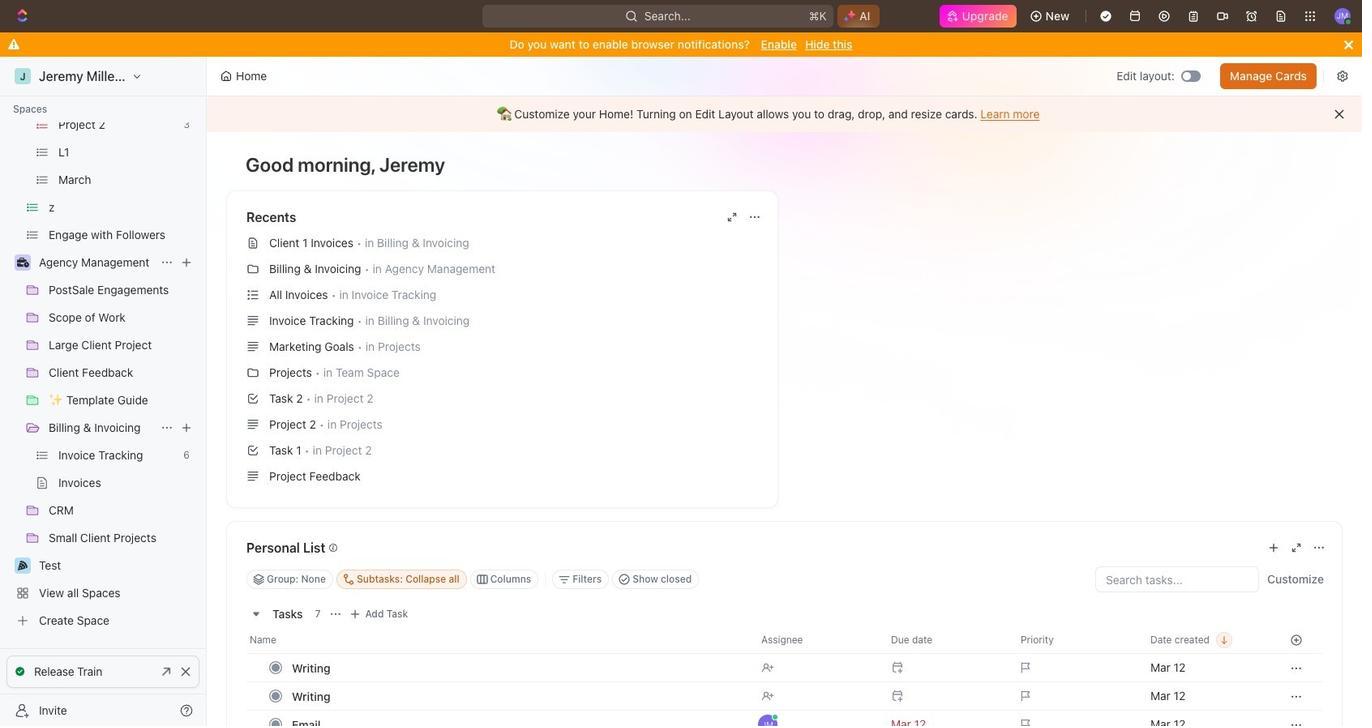 Task type: locate. For each thing, give the bounding box(es) containing it.
tree
[[6, 2, 199, 634]]

tara shultz's workspace, , element
[[15, 68, 31, 84]]

alert
[[207, 97, 1362, 132]]

tree inside "sidebar" navigation
[[6, 2, 199, 634]]



Task type: describe. For each thing, give the bounding box(es) containing it.
pizza slice image
[[18, 561, 28, 571]]

Search tasks... text field
[[1096, 568, 1259, 592]]

business time image
[[17, 258, 29, 268]]

sidebar navigation
[[0, 0, 210, 727]]



Task type: vqa. For each thing, say whether or not it's contained in the screenshot.
first "49" from the top
no



